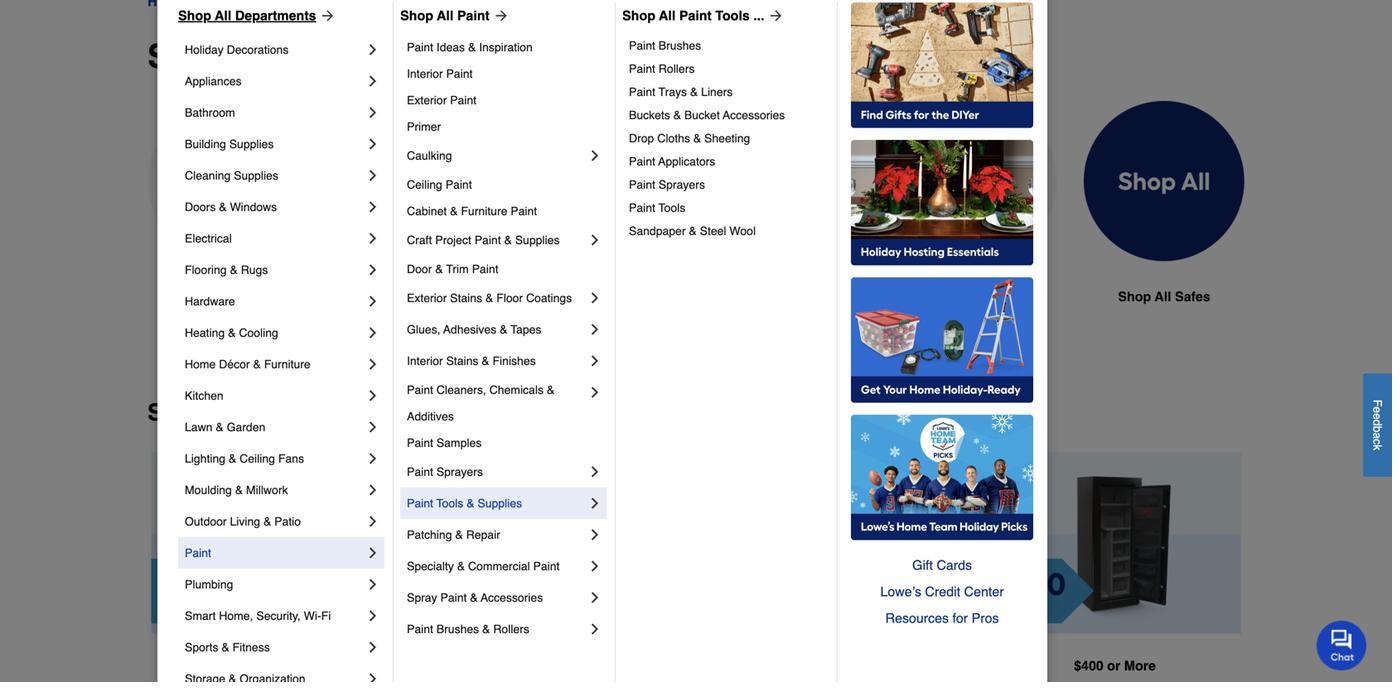 Task type: vqa. For each thing, say whether or not it's contained in the screenshot.
Recommend associated with %
no



Task type: describe. For each thing, give the bounding box(es) containing it.
paint up patching
[[407, 497, 433, 511]]

chevron right image for sports & fitness
[[365, 640, 381, 656]]

chevron right image for spray paint & accessories
[[587, 590, 603, 607]]

trays
[[659, 85, 687, 99]]

cabinet
[[407, 205, 447, 218]]

appliances
[[185, 75, 242, 88]]

chevron right image for paint sprayers
[[587, 464, 603, 481]]

building
[[185, 138, 226, 151]]

chevron right image for doors & windows
[[365, 199, 381, 216]]

doors & windows
[[185, 201, 277, 214]]

chevron right image for heating & cooling
[[365, 325, 381, 341]]

0 horizontal spatial ceiling
[[240, 453, 275, 466]]

exterior paint link
[[407, 87, 603, 114]]

buckets & bucket accessories link
[[629, 104, 826, 127]]

spray paint & accessories
[[407, 592, 543, 605]]

paint up "sandpaper"
[[629, 201, 656, 215]]

paint right trim
[[472, 263, 499, 276]]

paint right commercial
[[533, 560, 560, 574]]

safes for gun safes
[[413, 289, 448, 305]]

& left finishes
[[482, 355, 490, 368]]

lighting & ceiling fans link
[[185, 443, 365, 475]]

sports & fitness link
[[185, 632, 365, 664]]

cabinet & furniture paint link
[[407, 198, 603, 225]]

paint tools
[[629, 201, 686, 215]]

commercial
[[468, 560, 530, 574]]

caulking
[[407, 149, 452, 162]]

shop all safes
[[1118, 289, 1211, 305]]

buckets & bucket accessories
[[629, 109, 785, 122]]

interior for interior stains & finishes
[[407, 355, 443, 368]]

paint inside 'link'
[[629, 62, 656, 75]]

hardware link
[[185, 286, 365, 317]]

paint cleaners, chemicals & additives link
[[407, 377, 587, 430]]

outdoor
[[185, 516, 227, 529]]

home décor & furniture
[[185, 358, 311, 371]]

paint trays & liners
[[629, 85, 733, 99]]

chevron right image for appliances
[[365, 73, 381, 90]]

paint down paint samples
[[407, 466, 433, 479]]

shop all paint
[[400, 8, 490, 23]]

all for shop all departments
[[215, 8, 231, 23]]

paint sprayers for leftmost paint sprayers link
[[407, 466, 483, 479]]

moulding & millwork
[[185, 484, 288, 497]]

safes for home safes
[[605, 289, 641, 305]]

sports & fitness
[[185, 642, 270, 655]]

file safes link
[[897, 101, 1058, 347]]

holiday decorations link
[[185, 34, 365, 65]]

repair
[[466, 529, 501, 542]]

& right cloths
[[694, 132, 701, 145]]

resources for pros
[[886, 611, 999, 627]]

craft project paint & supplies link
[[407, 225, 587, 256]]

fireproof
[[179, 289, 238, 305]]

building supplies
[[185, 138, 274, 151]]

exterior stains & floor coatings link
[[407, 283, 587, 314]]

cards
[[937, 558, 972, 574]]

tools inside 'link'
[[716, 8, 750, 23]]

gift
[[913, 558, 933, 574]]

chevron right image for caulking
[[587, 148, 603, 164]]

sprayers for leftmost paint sprayers link
[[437, 466, 483, 479]]

& left "millwork"
[[235, 484, 243, 497]]

chevron right image for lawn & garden
[[365, 419, 381, 436]]

home safes link
[[522, 101, 683, 347]]

& right the doors
[[219, 201, 227, 214]]

paint link
[[185, 538, 365, 569]]

lawn & garden link
[[185, 412, 365, 443]]

tools for paint tools & supplies
[[437, 497, 464, 511]]

file safes
[[946, 289, 1008, 305]]

shop all departments
[[178, 8, 316, 23]]

0 horizontal spatial furniture
[[264, 358, 311, 371]]

flooring
[[185, 264, 227, 277]]

chevron right image for hardware
[[365, 293, 381, 310]]

& right trays
[[690, 85, 698, 99]]

holiday decorations
[[185, 43, 289, 56]]

paint right 'spray'
[[441, 592, 467, 605]]

chevron right image for craft project paint & supplies
[[587, 232, 603, 249]]

chevron right image for outdoor living & patio
[[365, 514, 381, 530]]

specialty & commercial paint
[[407, 560, 560, 574]]

f e e d b a c k
[[1371, 400, 1385, 451]]

& right lighting
[[229, 453, 236, 466]]

paint brushes link
[[629, 34, 826, 57]]

spray
[[407, 592, 437, 605]]

bucket
[[685, 109, 720, 122]]

project
[[435, 234, 471, 247]]

& inside 'link'
[[450, 205, 458, 218]]

cleaning supplies link
[[185, 160, 365, 191]]

paint down cabinet & furniture paint
[[475, 234, 501, 247]]

building supplies link
[[185, 128, 365, 160]]

& up paint brushes & rollers
[[470, 592, 478, 605]]

glues,
[[407, 323, 441, 337]]

outdoor living & patio link
[[185, 506, 365, 538]]

$400 or more
[[1074, 659, 1156, 674]]

paint up cabinet & furniture paint
[[446, 178, 472, 191]]

paint brushes
[[629, 39, 701, 52]]

& up "repair"
[[467, 497, 474, 511]]

exterior paint
[[407, 94, 477, 107]]

2 e from the top
[[1371, 414, 1385, 420]]

$400 or more. image
[[989, 453, 1242, 635]]

cabinet & furniture paint
[[407, 205, 537, 218]]

decorations
[[227, 43, 289, 56]]

craft
[[407, 234, 432, 247]]

& left cooling
[[228, 327, 236, 340]]

smart home, security, wi-fi link
[[185, 601, 365, 632]]

$200 to $400. image
[[710, 453, 962, 635]]

shop all. image
[[1084, 101, 1245, 263]]

appliances link
[[185, 65, 365, 97]]

moulding & millwork link
[[185, 475, 365, 506]]

a tall black sports afield gun safe. image
[[335, 101, 496, 262]]

price
[[314, 400, 371, 426]]

safes inside shop all safes link
[[1175, 289, 1211, 305]]

gun
[[382, 289, 409, 305]]

sports
[[185, 642, 218, 655]]

accessories for buckets & bucket accessories
[[723, 109, 785, 122]]

$400 or
[[1074, 659, 1121, 674]]

shop for shop all paint
[[400, 8, 433, 23]]

paint down ideas
[[446, 67, 473, 80]]

paint ideas & inspiration link
[[407, 34, 603, 61]]

accessories for spray paint & accessories
[[481, 592, 543, 605]]

samples
[[437, 437, 482, 450]]

drop cloths & sheeting link
[[629, 127, 826, 150]]

& right specialty
[[457, 560, 465, 574]]

& right sports
[[222, 642, 229, 655]]

& inside 'link'
[[455, 529, 463, 542]]

shop all paint link
[[400, 6, 510, 26]]

credit
[[925, 585, 961, 600]]

shop for shop all paint tools ...
[[622, 8, 656, 23]]

furniture inside 'link'
[[461, 205, 508, 218]]

cleaners,
[[437, 384, 486, 397]]

applicators
[[658, 155, 716, 168]]

b
[[1371, 426, 1385, 433]]

& left tapes
[[500, 323, 508, 337]]

paint up paint rollers
[[629, 39, 656, 52]]

a black sentrysafe fireproof safe. image
[[148, 101, 308, 261]]

doors & windows link
[[185, 191, 365, 223]]

caulking link
[[407, 140, 587, 172]]

$99 or less. image
[[151, 453, 404, 635]]

wi-
[[304, 610, 321, 623]]

shop for shop all departments
[[178, 8, 211, 23]]

or
[[267, 659, 280, 674]]

heating
[[185, 327, 225, 340]]

adhesives
[[443, 323, 497, 337]]

spray paint & accessories link
[[407, 583, 587, 614]]

chemicals
[[490, 384, 544, 397]]

rugs
[[241, 264, 268, 277]]

lowe's home team holiday picks. image
[[851, 415, 1034, 541]]

finishes
[[493, 355, 536, 368]]

a black honeywell chest safe with the top open. image
[[710, 101, 870, 262]]

d
[[1371, 420, 1385, 426]]

gun safes link
[[335, 101, 496, 347]]

arrow right image
[[490, 7, 510, 24]]

paint applicators
[[629, 155, 716, 168]]

rollers inside 'link'
[[659, 62, 695, 75]]

chevron right image for kitchen
[[365, 388, 381, 404]]

gift cards
[[913, 558, 972, 574]]

chevron right image for specialty & commercial paint
[[587, 559, 603, 575]]



Task type: locate. For each thing, give the bounding box(es) containing it.
patching
[[407, 529, 452, 542]]

ceiling
[[407, 178, 442, 191], [240, 453, 275, 466]]

0 horizontal spatial arrow right image
[[316, 7, 336, 24]]

exterior inside exterior paint link
[[407, 94, 447, 107]]

sprayers down samples
[[437, 466, 483, 479]]

1 e from the top
[[1371, 407, 1385, 414]]

floor
[[497, 292, 523, 305]]

paint down paint brushes
[[629, 62, 656, 75]]

& left rugs
[[230, 264, 238, 277]]

paint left ideas
[[407, 41, 433, 54]]

chevron right image for moulding & millwork
[[365, 482, 381, 499]]

paint down ceiling paint link
[[511, 205, 537, 218]]

safes for shop safes by price
[[212, 400, 274, 426]]

$99
[[241, 659, 263, 674]]

chevron right image for glues, adhesives & tapes
[[587, 322, 603, 338]]

chevron right image for bathroom
[[365, 104, 381, 121]]

sandpaper
[[629, 225, 686, 238]]

1 arrow right image from the left
[[316, 7, 336, 24]]

arrow right image inside shop all departments link
[[316, 7, 336, 24]]

0 horizontal spatial shop
[[148, 400, 206, 426]]

$200 – $400
[[799, 659, 873, 675]]

0 horizontal spatial paint sprayers link
[[407, 457, 587, 488]]

kitchen link
[[185, 380, 365, 412]]

specialty
[[407, 560, 454, 574]]

1 vertical spatial sprayers
[[437, 466, 483, 479]]

arrow right image for shop all paint tools ...
[[765, 7, 785, 24]]

& right lawn
[[216, 421, 224, 434]]

additives
[[407, 410, 454, 424]]

sprayers for paint sprayers link to the right
[[659, 178, 705, 191]]

1 vertical spatial brushes
[[437, 623, 479, 637]]

paint inside paint cleaners, chemicals & additives
[[407, 384, 433, 397]]

brushes for paint brushes
[[659, 39, 701, 52]]

& down the spray paint & accessories link
[[482, 623, 490, 637]]

0 vertical spatial tools
[[716, 8, 750, 23]]

& left "steel"
[[689, 225, 697, 238]]

tools up "sandpaper"
[[659, 201, 686, 215]]

for
[[953, 611, 968, 627]]

1 interior from the top
[[407, 67, 443, 80]]

1 shop from the left
[[178, 8, 211, 23]]

file
[[946, 289, 969, 305]]

safes inside the fireproof safes "link"
[[241, 289, 277, 305]]

& inside paint cleaners, chemicals & additives
[[547, 384, 555, 397]]

1 exterior from the top
[[407, 94, 447, 107]]

furniture up kitchen link
[[264, 358, 311, 371]]

1 horizontal spatial ceiling
[[407, 178, 442, 191]]

lighting
[[185, 453, 225, 466]]

brushes for paint brushes & rollers
[[437, 623, 479, 637]]

home for home décor & furniture
[[185, 358, 216, 371]]

stains up cleaners,
[[446, 355, 479, 368]]

chevron right image for flooring & rugs
[[365, 262, 381, 278]]

chevron right image for paint cleaners, chemicals & additives
[[587, 385, 603, 401]]

interior for interior paint
[[407, 67, 443, 80]]

tools for paint tools
[[659, 201, 686, 215]]

paint sprayers down paint samples
[[407, 466, 483, 479]]

1 vertical spatial tools
[[659, 201, 686, 215]]

0 horizontal spatial brushes
[[437, 623, 479, 637]]

& right ideas
[[468, 41, 476, 54]]

0 horizontal spatial shop
[[178, 8, 211, 23]]

chevron right image for paint
[[365, 545, 381, 562]]

1 horizontal spatial brushes
[[659, 39, 701, 52]]

supplies up 'windows'
[[234, 169, 278, 182]]

0 vertical spatial exterior
[[407, 94, 447, 107]]

0 vertical spatial stains
[[450, 292, 482, 305]]

shop inside 'link'
[[622, 8, 656, 23]]

paint down 'spray'
[[407, 623, 433, 637]]

interior paint
[[407, 67, 473, 80]]

0 horizontal spatial tools
[[437, 497, 464, 511]]

1 vertical spatial furniture
[[264, 358, 311, 371]]

0 horizontal spatial home
[[185, 358, 216, 371]]

& left floor
[[486, 292, 493, 305]]

gift cards link
[[851, 553, 1034, 579]]

$400
[[843, 659, 873, 675]]

exterior up primer
[[407, 94, 447, 107]]

paint up paint ideas & inspiration
[[457, 8, 490, 23]]

2 horizontal spatial shop
[[622, 8, 656, 23]]

buckets
[[629, 109, 670, 122]]

1 vertical spatial accessories
[[481, 592, 543, 605]]

exterior for exterior paint
[[407, 94, 447, 107]]

home,
[[219, 610, 253, 623]]

paint rollers link
[[629, 57, 826, 80]]

1 horizontal spatial paint sprayers
[[629, 178, 705, 191]]

find gifts for the diyer. image
[[851, 2, 1034, 128]]

patching & repair
[[407, 529, 501, 542]]

accessories up sheeting
[[723, 109, 785, 122]]

stains for exterior
[[450, 292, 482, 305]]

1 horizontal spatial home
[[565, 289, 601, 305]]

shop for shop all safes
[[1118, 289, 1152, 305]]

tools up patching & repair on the bottom of page
[[437, 497, 464, 511]]

paint sprayers link up "sandpaper & steel wool" link
[[629, 173, 826, 196]]

& left trim
[[435, 263, 443, 276]]

paint brushes & rollers
[[407, 623, 530, 637]]

exterior down door in the left of the page
[[407, 292, 447, 305]]

home up kitchen
[[185, 358, 216, 371]]

chevron right image for cleaning supplies
[[365, 167, 381, 184]]

0 horizontal spatial sprayers
[[437, 466, 483, 479]]

chevron right image for patching & repair
[[587, 527, 603, 544]]

a black sentrysafe file safe with a key in the lock and the lid ajar. image
[[897, 101, 1058, 261]]

all for shop all safes
[[1155, 289, 1172, 305]]

arrow right image up paint brushes link
[[765, 7, 785, 24]]

doors
[[185, 201, 216, 214]]

0 vertical spatial home
[[565, 289, 601, 305]]

$99 or less
[[241, 659, 314, 674]]

0 horizontal spatial rollers
[[493, 623, 530, 637]]

3 shop from the left
[[622, 8, 656, 23]]

lawn
[[185, 421, 213, 434]]

all for shop all paint
[[437, 8, 454, 23]]

2 interior from the top
[[407, 355, 443, 368]]

0 vertical spatial ceiling
[[407, 178, 442, 191]]

$100 to $200. image
[[430, 453, 683, 635]]

1 vertical spatial paint sprayers
[[407, 466, 483, 479]]

paint down drop
[[629, 155, 656, 168]]

0 horizontal spatial accessories
[[481, 592, 543, 605]]

shop all departments link
[[178, 6, 336, 26]]

paint down interior paint
[[450, 94, 477, 107]]

paint up 'paint tools'
[[629, 178, 656, 191]]

brushes
[[659, 39, 701, 52], [437, 623, 479, 637]]

0 vertical spatial interior
[[407, 67, 443, 80]]

interior up exterior paint at top
[[407, 67, 443, 80]]

& right décor
[[253, 358, 261, 371]]

1 horizontal spatial accessories
[[723, 109, 785, 122]]

décor
[[219, 358, 250, 371]]

home
[[565, 289, 601, 305], [185, 358, 216, 371]]

stains for interior
[[446, 355, 479, 368]]

1 vertical spatial shop
[[148, 400, 206, 426]]

lawn & garden
[[185, 421, 265, 434]]

0 vertical spatial paint sprayers
[[629, 178, 705, 191]]

1 horizontal spatial arrow right image
[[765, 7, 785, 24]]

drop cloths & sheeting
[[629, 132, 750, 145]]

interior inside interior stains & finishes link
[[407, 355, 443, 368]]

rollers down the spray paint & accessories link
[[493, 623, 530, 637]]

0 vertical spatial accessories
[[723, 109, 785, 122]]

ceiling up "millwork"
[[240, 453, 275, 466]]

chevron right image for building supplies
[[365, 136, 381, 153]]

2 arrow right image from the left
[[765, 7, 785, 24]]

flooring & rugs link
[[185, 254, 365, 286]]

furniture
[[461, 205, 508, 218], [264, 358, 311, 371]]

...
[[754, 8, 765, 23]]

2 horizontal spatial tools
[[716, 8, 750, 23]]

coatings
[[526, 292, 572, 305]]

chevron right image for paint brushes & rollers
[[587, 622, 603, 638]]

& left patio
[[264, 516, 271, 529]]

by
[[280, 400, 307, 426]]

lowe's credit center link
[[851, 579, 1034, 606]]

0 vertical spatial shop
[[1118, 289, 1152, 305]]

paint samples
[[407, 437, 482, 450]]

chevron right image for interior stains & finishes
[[587, 353, 603, 370]]

glues, adhesives & tapes
[[407, 323, 542, 337]]

plumbing
[[185, 579, 233, 592]]

fireproof safes link
[[148, 101, 308, 347]]

& up cloths
[[674, 109, 681, 122]]

& down cabinet & furniture paint 'link'
[[504, 234, 512, 247]]

e up b
[[1371, 414, 1385, 420]]

0 vertical spatial sprayers
[[659, 178, 705, 191]]

chat invite button image
[[1317, 621, 1368, 671]]

less
[[284, 659, 314, 674]]

paint down outdoor
[[185, 547, 211, 560]]

chevron right image
[[365, 73, 381, 90], [365, 136, 381, 153], [587, 148, 603, 164], [365, 167, 381, 184], [365, 199, 381, 216], [365, 230, 381, 247], [587, 290, 603, 307], [365, 293, 381, 310], [587, 322, 603, 338], [365, 325, 381, 341], [587, 385, 603, 401], [365, 388, 381, 404], [365, 451, 381, 467], [587, 464, 603, 481], [587, 496, 603, 512], [365, 514, 381, 530], [365, 545, 381, 562], [587, 559, 603, 575], [365, 577, 381, 593], [365, 671, 381, 683]]

furniture up craft project paint & supplies
[[461, 205, 508, 218]]

kitchen
[[185, 390, 224, 403]]

0 vertical spatial paint sprayers link
[[629, 173, 826, 196]]

safes inside home safes link
[[605, 289, 641, 305]]

1 horizontal spatial paint sprayers link
[[629, 173, 826, 196]]

tools left ...
[[716, 8, 750, 23]]

electrical link
[[185, 223, 365, 254]]

drop
[[629, 132, 654, 145]]

arrow right image up holiday decorations link
[[316, 7, 336, 24]]

chevron right image
[[365, 41, 381, 58], [365, 104, 381, 121], [587, 232, 603, 249], [365, 262, 381, 278], [587, 353, 603, 370], [365, 356, 381, 373], [365, 419, 381, 436], [365, 482, 381, 499], [587, 527, 603, 544], [587, 590, 603, 607], [365, 608, 381, 625], [587, 622, 603, 638], [365, 640, 381, 656]]

f
[[1371, 400, 1385, 407]]

get your home holiday-ready. image
[[851, 278, 1034, 404]]

exterior inside exterior stains & floor coatings link
[[407, 292, 447, 305]]

all inside 'link'
[[659, 8, 676, 23]]

patching & repair link
[[407, 520, 587, 551]]

shop up paint brushes
[[622, 8, 656, 23]]

0 vertical spatial furniture
[[461, 205, 508, 218]]

tools inside "link"
[[659, 201, 686, 215]]

1 vertical spatial home
[[185, 358, 216, 371]]

a black sentrysafe home safe with the door ajar. image
[[522, 101, 683, 261]]

safes inside file safes link
[[973, 289, 1008, 305]]

shop for shop safes by price
[[148, 400, 206, 426]]

safes
[[148, 37, 236, 75], [241, 289, 277, 305], [413, 289, 448, 305], [605, 289, 641, 305], [973, 289, 1008, 305], [1175, 289, 1211, 305], [212, 400, 274, 426]]

& right chemicals
[[547, 384, 555, 397]]

paint sprayers down paint applicators
[[629, 178, 705, 191]]

paint sprayers for paint sprayers link to the right
[[629, 178, 705, 191]]

1 vertical spatial ceiling
[[240, 453, 275, 466]]

home décor & furniture link
[[185, 349, 365, 380]]

arrow right image for shop all departments
[[316, 7, 336, 24]]

primer
[[407, 120, 441, 133]]

chevron right image for paint tools & supplies
[[587, 496, 603, 512]]

paint tools & supplies
[[407, 497, 522, 511]]

1 vertical spatial paint sprayers link
[[407, 457, 587, 488]]

1 horizontal spatial rollers
[[659, 62, 695, 75]]

stains down trim
[[450, 292, 482, 305]]

e
[[1371, 407, 1385, 414], [1371, 414, 1385, 420]]

–
[[832, 659, 840, 675]]

home for home safes
[[565, 289, 601, 305]]

1 horizontal spatial furniture
[[461, 205, 508, 218]]

paint down additives
[[407, 437, 433, 450]]

chevron right image for home décor & furniture
[[365, 356, 381, 373]]

shop
[[1118, 289, 1152, 305], [148, 400, 206, 426]]

brushes up paint rollers
[[659, 39, 701, 52]]

1 horizontal spatial sprayers
[[659, 178, 705, 191]]

lighting & ceiling fans
[[185, 453, 304, 466]]

paint tools link
[[629, 196, 826, 220]]

safes for file safes
[[973, 289, 1008, 305]]

sprayers
[[659, 178, 705, 191], [437, 466, 483, 479]]

living
[[230, 516, 260, 529]]

supplies up 'patching & repair' 'link' at the left of the page
[[478, 497, 522, 511]]

paint up additives
[[407, 384, 433, 397]]

supplies up door & trim paint link
[[515, 234, 560, 247]]

chevron right image for smart home, security, wi-fi
[[365, 608, 381, 625]]

home right floor
[[565, 289, 601, 305]]

chevron right image for lighting & ceiling fans
[[365, 451, 381, 467]]

& right cabinet on the top left of the page
[[450, 205, 458, 218]]

chevron right image for exterior stains & floor coatings
[[587, 290, 603, 307]]

resources
[[886, 611, 949, 627]]

sprayers down the applicators
[[659, 178, 705, 191]]

interior inside interior paint link
[[407, 67, 443, 80]]

holiday hosting essentials. image
[[851, 140, 1034, 266]]

rollers up trays
[[659, 62, 695, 75]]

1 horizontal spatial tools
[[659, 201, 686, 215]]

gun safes
[[382, 289, 448, 305]]

chevron right image for holiday decorations
[[365, 41, 381, 58]]

ceiling up cabinet on the top left of the page
[[407, 178, 442, 191]]

exterior for exterior stains & floor coatings
[[407, 292, 447, 305]]

liners
[[701, 85, 733, 99]]

moulding
[[185, 484, 232, 497]]

supplies up cleaning supplies
[[229, 138, 274, 151]]

2 shop from the left
[[400, 8, 433, 23]]

2 exterior from the top
[[407, 292, 447, 305]]

safes inside gun safes link
[[413, 289, 448, 305]]

0 vertical spatial rollers
[[659, 62, 695, 75]]

shop up holiday
[[178, 8, 211, 23]]

0 vertical spatial brushes
[[659, 39, 701, 52]]

fans
[[278, 453, 304, 466]]

paint sprayers link up paint tools & supplies
[[407, 457, 587, 488]]

paint up paint brushes
[[679, 8, 712, 23]]

chevron right image for electrical
[[365, 230, 381, 247]]

specialty & commercial paint link
[[407, 551, 587, 583]]

safes for fireproof safes
[[241, 289, 277, 305]]

paint up 'buckets'
[[629, 85, 656, 99]]

interior down glues,
[[407, 355, 443, 368]]

& left "repair"
[[455, 529, 463, 542]]

outdoor living & patio
[[185, 516, 301, 529]]

smart home, security, wi-fi
[[185, 610, 331, 623]]

brushes down spray paint & accessories
[[437, 623, 479, 637]]

exterior stains & floor coatings
[[407, 292, 572, 305]]

0 horizontal spatial paint sprayers
[[407, 466, 483, 479]]

shop up paint ideas & inspiration
[[400, 8, 433, 23]]

wool
[[730, 225, 756, 238]]

1 horizontal spatial shop
[[1118, 289, 1152, 305]]

a
[[1371, 433, 1385, 439]]

interior
[[407, 67, 443, 80], [407, 355, 443, 368]]

1 horizontal spatial shop
[[400, 8, 433, 23]]

1 vertical spatial interior
[[407, 355, 443, 368]]

2 vertical spatial tools
[[437, 497, 464, 511]]

holiday
[[185, 43, 224, 56]]

accessories down commercial
[[481, 592, 543, 605]]

arrow right image inside shop all paint tools ... 'link'
[[765, 7, 785, 24]]

1 vertical spatial rollers
[[493, 623, 530, 637]]

arrow right image
[[316, 7, 336, 24], [765, 7, 785, 24]]

1 vertical spatial exterior
[[407, 292, 447, 305]]

all for shop all paint tools ...
[[659, 8, 676, 23]]

trim
[[446, 263, 469, 276]]

1 vertical spatial stains
[[446, 355, 479, 368]]

e up d
[[1371, 407, 1385, 414]]

primer link
[[407, 114, 603, 140]]

chevron right image for plumbing
[[365, 577, 381, 593]]



